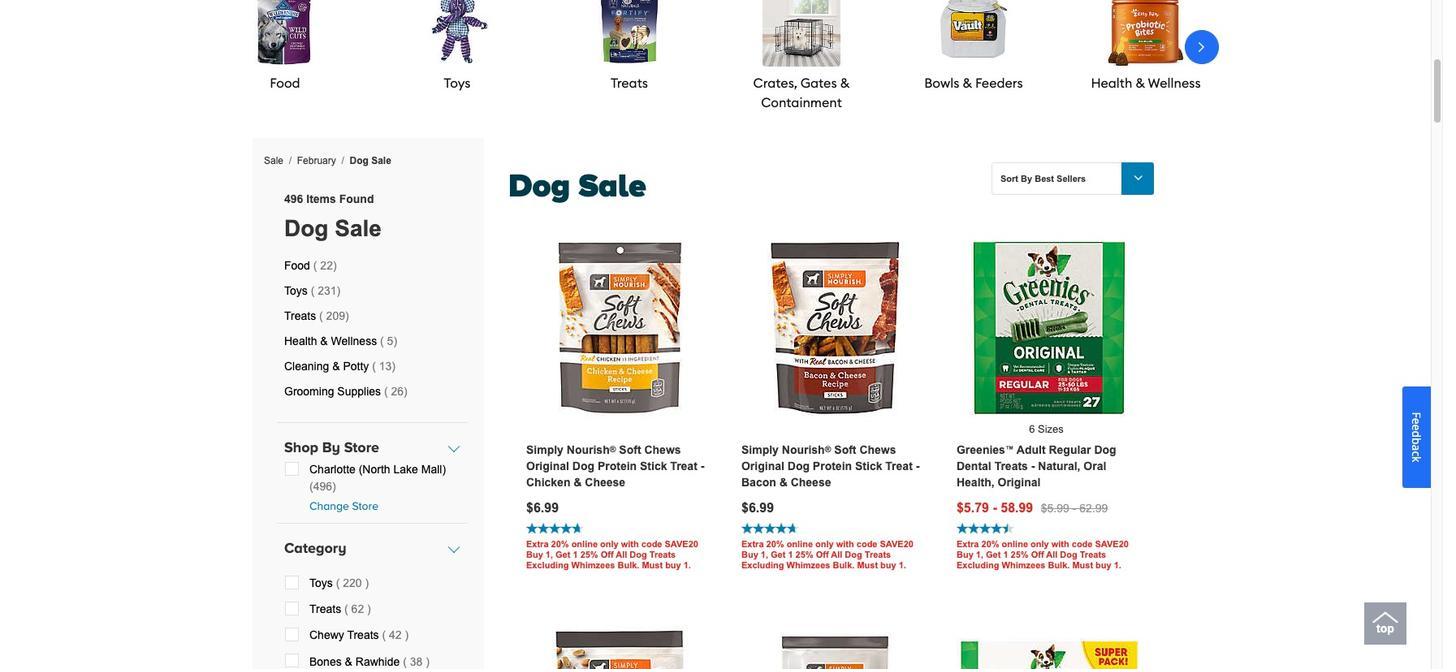 Task type: describe. For each thing, give the bounding box(es) containing it.
by
[[322, 440, 340, 459]]

wellness for health & wellness
[[1148, 75, 1201, 91]]

only for chicken
[[600, 539, 619, 549]]

must for adult regular dog dental treats - natural, oral health, original
[[1073, 561, 1094, 570]]

1. for adult regular dog dental treats - natural, oral health, original
[[1114, 561, 1122, 570]]

cheese for bacon
[[791, 476, 831, 489]]

save20 for soft chews original dog protein stick treat - chicken & cheese
[[665, 539, 699, 549]]

only for bacon
[[816, 539, 834, 549]]

0 horizontal spatial dog sale
[[284, 216, 382, 242]]

58.99
[[1001, 501, 1034, 515]]

f e e d b a c k
[[1410, 412, 1425, 462]]

rawhide
[[356, 655, 400, 668]]

whimzees for bacon
[[787, 561, 831, 570]]

42
[[389, 629, 402, 642]]

store inside charlotte (north lake mall) 496 change store
[[352, 500, 379, 514]]

off for health,
[[1031, 550, 1044, 560]]

get for bacon
[[771, 550, 786, 560]]

change store link
[[285, 500, 379, 514]]

by
[[1021, 174, 1033, 184]]

bones
[[310, 655, 342, 668]]

buy for adult regular dog dental treats - natural, oral health, original
[[957, 550, 974, 560]]

with for health,
[[1052, 539, 1070, 549]]

crates,
[[754, 75, 798, 91]]

extra 20% online only with code save20 buy  1, get 1 25% off all dog treats excluding whimzees bulk. must buy 1. for chicken
[[526, 539, 699, 570]]

5
[[387, 335, 394, 348]]

simply nourish® original soft chews dog treat - peanut butter image
[[526, 626, 712, 669]]

& right bones
[[345, 655, 353, 668]]

2 / from the left
[[342, 155, 344, 167]]

protein for bacon
[[813, 460, 852, 473]]

natural,
[[1039, 460, 1081, 473]]

must for soft chews original dog protein stick treat - chicken & cheese
[[642, 561, 663, 570]]

220
[[343, 577, 362, 590]]

chewy
[[310, 629, 344, 642]]

mall)
[[421, 463, 446, 476]]

sizes
[[1038, 423, 1064, 435]]

chews for soft chews original dog protein stick treat - chicken & cheese
[[645, 444, 681, 457]]

treats image
[[591, 0, 669, 67]]

treats 209
[[284, 310, 345, 323]]

items
[[306, 193, 336, 206]]

& right bowls
[[963, 75, 973, 91]]

25% for bacon
[[796, 550, 814, 560]]

sort
[[1001, 174, 1019, 184]]

soft chews original dog protein stick treat - chicken & cheese
[[526, 444, 705, 489]]

top
[[1377, 622, 1395, 635]]

bowls & feeders image
[[935, 0, 1013, 67]]

get for chicken
[[556, 550, 571, 560]]

496 items found
[[284, 193, 374, 206]]

supplies
[[337, 385, 381, 398]]

f
[[1410, 412, 1425, 418]]

22
[[320, 259, 333, 272]]

20% for chicken
[[551, 539, 569, 549]]

potty
[[343, 360, 369, 373]]

gates
[[801, 75, 837, 91]]

extra 20% online only with code save20 buy  1, get 1 25% off all dog treats excluding whimzees bulk. must buy 1. for health,
[[957, 539, 1129, 570]]

treat for soft chews original dog protein stick treat - chicken & cheese
[[671, 460, 698, 473]]

sellers
[[1057, 174, 1086, 184]]

toys for toys 220
[[310, 577, 333, 590]]

dental
[[957, 460, 992, 473]]

greenies ™
[[957, 444, 1014, 457]]

food for food 22
[[284, 259, 310, 272]]

get for health,
[[986, 550, 1001, 560]]

save20 for adult regular dog dental treats - natural, oral health, original
[[1096, 539, 1129, 549]]

bacon
[[742, 476, 776, 489]]

a
[[1410, 445, 1425, 451]]

health for health & wellness
[[1091, 75, 1133, 91]]

best
[[1035, 174, 1055, 184]]

1, for bacon
[[761, 550, 769, 560]]

treats 62
[[310, 603, 367, 616]]

must for soft chews original dog protein stick treat - bacon & cheese
[[857, 561, 878, 570]]

health,
[[957, 476, 995, 489]]

stick for soft chews original dog protein stick treat - chicken & cheese
[[640, 460, 667, 473]]

13
[[379, 360, 392, 373]]

excluding for health,
[[957, 561, 1000, 570]]

buy for soft chews original dog protein stick treat - bacon & cheese
[[742, 550, 759, 560]]

off for bacon
[[816, 550, 829, 560]]

health & wellness link
[[1073, 0, 1219, 93]]

containment
[[761, 94, 842, 110]]

extra for soft chews original dog protein stick treat - chicken & cheese
[[526, 539, 549, 549]]

dog inside the "soft chews original dog protein stick treat - bacon & cheese"
[[788, 460, 810, 473]]

crates, gates & containment link
[[729, 0, 875, 112]]

health for health & wellness 5
[[284, 335, 317, 348]]

online for chicken
[[572, 539, 598, 549]]

20% for health,
[[982, 539, 1000, 549]]

nourish for bacon
[[782, 444, 825, 457]]

all for health,
[[1047, 550, 1058, 560]]

extra 20% online only with code save20 buy  1, get 1 25% off all dog treats excluding whimzees bulk. must buy 1. for bacon
[[742, 539, 914, 570]]

simply nourish ® for chicken
[[526, 444, 616, 457]]

all for bacon
[[831, 550, 843, 560]]

toys for toys 231
[[284, 285, 308, 298]]

regular
[[1049, 444, 1092, 457]]

protein for chicken
[[598, 460, 637, 473]]

& inside the "soft chews original dog protein stick treat - bacon & cheese"
[[780, 476, 788, 489]]

health & wellness 5
[[284, 335, 394, 348]]

k
[[1410, 456, 1425, 462]]

bowls
[[925, 75, 960, 91]]

simply nourish ® for bacon
[[742, 444, 831, 457]]

sort by best sellers
[[1001, 174, 1086, 184]]

lake
[[394, 463, 418, 476]]

$5.99
[[1041, 502, 1070, 515]]

toys link
[[384, 0, 530, 93]]

$6.99 for bacon
[[742, 501, 774, 515]]

bulk. for bacon
[[833, 561, 855, 570]]

$6.99 for chicken
[[526, 501, 559, 515]]

health & wellness
[[1091, 75, 1201, 91]]

only for health,
[[1031, 539, 1049, 549]]

& inside the "crates, gates & containment"
[[840, 75, 850, 91]]

2 e from the top
[[1410, 424, 1425, 431]]

bowls & feeders link
[[901, 0, 1047, 93]]

dog inside the adult regular dog dental treats - natural, oral health, original
[[1095, 444, 1117, 457]]

0 horizontal spatial 496
[[284, 193, 303, 206]]

excluding for chicken
[[526, 561, 569, 570]]

toys 231
[[284, 285, 337, 298]]

bones & rawhide 38
[[310, 655, 426, 668]]

0 vertical spatial dog sale
[[509, 167, 646, 210]]

0 vertical spatial store
[[344, 440, 379, 459]]

food image
[[246, 0, 324, 67]]

toys for toys
[[444, 75, 471, 91]]

bowls & feeders
[[925, 75, 1023, 91]]

$5.79
[[957, 501, 990, 515]]

original inside the adult regular dog dental treats - natural, oral health, original
[[998, 476, 1041, 489]]

1 / from the left
[[289, 155, 292, 167]]

code for soft chews original dog protein stick treat - bacon & cheese
[[857, 539, 878, 549]]

oral
[[1084, 460, 1107, 473]]

62.99
[[1080, 502, 1108, 515]]

25% for chicken
[[581, 550, 598, 560]]

original for chicken
[[526, 460, 569, 473]]

buy for soft chews original dog protein stick treat - chicken & cheese
[[665, 561, 681, 570]]

6
[[1029, 423, 1035, 435]]

shop
[[284, 440, 319, 459]]

1 for bacon
[[788, 550, 793, 560]]

code for adult regular dog dental treats - natural, oral health, original
[[1072, 539, 1093, 549]]

chewy treats 42
[[310, 629, 405, 642]]

1 for health,
[[1004, 550, 1009, 560]]

cleaning & potty 13
[[284, 360, 392, 373]]

b
[[1410, 438, 1425, 445]]

shop by store
[[284, 440, 379, 459]]

& down 'treats 209'
[[320, 335, 328, 348]]



Task type: vqa. For each thing, say whether or not it's contained in the screenshot.


Task type: locate. For each thing, give the bounding box(es) containing it.
1 vertical spatial food
[[284, 259, 310, 272]]

3 1. from the left
[[1114, 561, 1122, 570]]

original up 58.99
[[998, 476, 1041, 489]]

496 left items
[[284, 193, 303, 206]]

buy for soft chews original dog protein stick treat - chicken & cheese
[[526, 550, 543, 560]]

chews for soft chews original dog protein stick treat - bacon & cheese
[[860, 444, 897, 457]]

food up the toys 231 at left top
[[284, 259, 310, 272]]

2 horizontal spatial extra 20% online only with code save20 buy  1, get 1 25% off all dog treats excluding whimzees bulk. must buy 1.
[[957, 539, 1129, 570]]

cheese inside soft chews original dog protein stick treat - chicken & cheese
[[585, 476, 626, 489]]

2 horizontal spatial toys
[[444, 75, 471, 91]]

with down the "soft chews original dog protein stick treat - bacon & cheese"
[[837, 539, 854, 549]]

® for chicken
[[610, 444, 616, 454]]

health up cleaning
[[284, 335, 317, 348]]

extra for adult regular dog dental treats - natural, oral health, original
[[957, 539, 979, 549]]

1 horizontal spatial save20
[[880, 539, 914, 549]]

1 protein from the left
[[598, 460, 637, 473]]

0 horizontal spatial /
[[289, 155, 292, 167]]

3 get from the left
[[986, 550, 1001, 560]]

1 horizontal spatial 25%
[[796, 550, 814, 560]]

3 code from the left
[[1072, 539, 1093, 549]]

change
[[310, 500, 349, 514]]

online
[[572, 539, 598, 549], [787, 539, 813, 549], [1002, 539, 1029, 549]]

0 horizontal spatial all
[[616, 550, 627, 560]]

1 vertical spatial dog sale
[[284, 216, 382, 242]]

1 extra from the left
[[526, 539, 549, 549]]

code
[[642, 539, 662, 549], [857, 539, 878, 549], [1072, 539, 1093, 549]]

/ right sale link
[[289, 155, 292, 167]]

1 horizontal spatial 1
[[788, 550, 793, 560]]

store
[[344, 440, 379, 459], [352, 500, 379, 514]]

- inside the "soft chews original dog protein stick treat - bacon & cheese"
[[916, 460, 920, 473]]

1 horizontal spatial bulk.
[[833, 561, 855, 570]]

simply nourish ® up bacon
[[742, 444, 831, 457]]

buy down the chicken
[[526, 550, 543, 560]]

2 buy from the left
[[881, 561, 897, 570]]

1 horizontal spatial simply nourish ®
[[742, 444, 831, 457]]

1 20% from the left
[[551, 539, 569, 549]]

1 horizontal spatial protein
[[813, 460, 852, 473]]

wellness up the potty
[[331, 335, 377, 348]]

3 extra from the left
[[957, 539, 979, 549]]

20% down bacon
[[767, 539, 784, 549]]

0 horizontal spatial bulk.
[[618, 561, 640, 570]]

original up the chicken
[[526, 460, 569, 473]]

2 all from the left
[[831, 550, 843, 560]]

0 horizontal spatial 1
[[573, 550, 578, 560]]

1 vertical spatial store
[[352, 500, 379, 514]]

2 horizontal spatial only
[[1031, 539, 1049, 549]]

february
[[297, 155, 336, 167]]

2 horizontal spatial get
[[986, 550, 1001, 560]]

0 horizontal spatial extra
[[526, 539, 549, 549]]

®
[[610, 444, 616, 454], [825, 444, 831, 454]]

2 horizontal spatial with
[[1052, 539, 1070, 549]]

1
[[573, 550, 578, 560], [788, 550, 793, 560], [1004, 550, 1009, 560]]

chevron right image
[[1194, 39, 1210, 55]]

(north
[[359, 463, 390, 476]]

2 horizontal spatial original
[[998, 476, 1041, 489]]

2 1 from the left
[[788, 550, 793, 560]]

0 horizontal spatial $6.99
[[526, 501, 559, 515]]

simply nourish ® up the chicken
[[526, 444, 616, 457]]

soft inside soft chews original dog protein stick treat - chicken & cheese
[[619, 444, 641, 457]]

3 1, from the left
[[976, 550, 984, 560]]

1, down the chicken
[[546, 550, 553, 560]]

back to top image
[[1373, 605, 1399, 631]]

wellness for health & wellness 5
[[331, 335, 377, 348]]

dog sale link
[[350, 155, 391, 167]]

1 off from the left
[[601, 550, 614, 560]]

greenies
[[957, 444, 1006, 457]]

f e e d b a c k button
[[1403, 387, 1431, 488]]

1, down bacon
[[761, 550, 769, 560]]

get down the chicken
[[556, 550, 571, 560]]

february link
[[297, 155, 336, 167]]

buy for adult regular dog dental treats - natural, oral health, original
[[1096, 561, 1112, 570]]

0 horizontal spatial save20
[[665, 539, 699, 549]]

1 vertical spatial wellness
[[331, 335, 377, 348]]

1 cheese from the left
[[585, 476, 626, 489]]

2 nourish from the left
[[782, 444, 825, 457]]

food inside food "link"
[[270, 75, 300, 91]]

dog sale
[[509, 167, 646, 210], [284, 216, 382, 242]]

1, for health,
[[976, 550, 984, 560]]

0 horizontal spatial 1.
[[684, 561, 691, 570]]

2 horizontal spatial whimzees
[[1002, 561, 1046, 570]]

food link
[[212, 0, 358, 93]]

2 treat from the left
[[886, 460, 913, 473]]

greenies&trade; adult large dog dental treats - natural, oral health, original image
[[957, 626, 1142, 669]]

get down '$5.79'
[[986, 550, 1001, 560]]

26
[[391, 385, 404, 398]]

1 simply from the left
[[526, 444, 564, 457]]

1 extra 20% online only with code save20 buy  1, get 1 25% off all dog treats excluding whimzees bulk. must buy 1. from the left
[[526, 539, 699, 570]]

treat for soft chews original dog protein stick treat - bacon & cheese
[[886, 460, 913, 473]]

1 1, from the left
[[546, 550, 553, 560]]

& inside soft chews original dog protein stick treat - chicken & cheese
[[574, 476, 582, 489]]

2 20% from the left
[[767, 539, 784, 549]]

1 1 from the left
[[573, 550, 578, 560]]

1. for soft chews original dog protein stick treat - bacon & cheese
[[899, 561, 907, 570]]

extra for soft chews original dog protein stick treat - bacon & cheese
[[742, 539, 764, 549]]

original up bacon
[[742, 460, 785, 473]]

1 horizontal spatial buy
[[881, 561, 897, 570]]

2 with from the left
[[837, 539, 854, 549]]

get
[[556, 550, 571, 560], [771, 550, 786, 560], [986, 550, 1001, 560]]

only
[[600, 539, 619, 549], [816, 539, 834, 549], [1031, 539, 1049, 549]]

20% down '$5.79'
[[982, 539, 1000, 549]]

treats inside the adult regular dog dental treats - natural, oral health, original
[[995, 460, 1028, 473]]

cleaning
[[284, 360, 329, 373]]

bulk. for chicken
[[618, 561, 640, 570]]

1 horizontal spatial 1.
[[899, 561, 907, 570]]

496 inside charlotte (north lake mall) 496 change store
[[313, 480, 332, 493]]

496 down the charlotte
[[313, 480, 332, 493]]

buy down bacon
[[742, 550, 759, 560]]

1 bulk. from the left
[[618, 561, 640, 570]]

cheese inside the "soft chews original dog protein stick treat - bacon & cheese"
[[791, 476, 831, 489]]

crates, gates & containment
[[754, 75, 850, 110]]

buy for soft chews original dog protein stick treat - bacon & cheese
[[881, 561, 897, 570]]

chicken
[[526, 476, 571, 489]]

2 horizontal spatial 20%
[[982, 539, 1000, 549]]

1 horizontal spatial wellness
[[1148, 75, 1201, 91]]

6 sizes
[[1029, 423, 1064, 435]]

0 horizontal spatial toys
[[284, 285, 308, 298]]

1 treat from the left
[[671, 460, 698, 473]]

chews inside soft chews original dog protein stick treat - chicken & cheese
[[645, 444, 681, 457]]

health down health & wellness image
[[1091, 75, 1133, 91]]

1 horizontal spatial nourish
[[782, 444, 825, 457]]

category
[[284, 540, 347, 559]]

0 horizontal spatial cheese
[[585, 476, 626, 489]]

1 excluding from the left
[[526, 561, 569, 570]]

3 save20 from the left
[[1096, 539, 1129, 549]]

1 horizontal spatial original
[[742, 460, 785, 473]]

2 only from the left
[[816, 539, 834, 549]]

0 horizontal spatial must
[[642, 561, 663, 570]]

soft inside the "soft chews original dog protein stick treat - bacon & cheese"
[[835, 444, 857, 457]]

1, for chicken
[[546, 550, 553, 560]]

0 horizontal spatial online
[[572, 539, 598, 549]]

grooming supplies 26
[[284, 385, 404, 398]]

1 horizontal spatial extra 20% online only with code save20 buy  1, get 1 25% off all dog treats excluding whimzees bulk. must buy 1.
[[742, 539, 914, 570]]

1 simply nourish ® from the left
[[526, 444, 616, 457]]

1 all from the left
[[616, 550, 627, 560]]

2 1. from the left
[[899, 561, 907, 570]]

3 excluding from the left
[[957, 561, 1000, 570]]

1 whimzees from the left
[[572, 561, 615, 570]]

1 horizontal spatial with
[[837, 539, 854, 549]]

2 save20 from the left
[[880, 539, 914, 549]]

original inside the "soft chews original dog protein stick treat - bacon & cheese"
[[742, 460, 785, 473]]

2 protein from the left
[[813, 460, 852, 473]]

&
[[840, 75, 850, 91], [963, 75, 973, 91], [1136, 75, 1146, 91], [320, 335, 328, 348], [332, 360, 340, 373], [574, 476, 582, 489], [780, 476, 788, 489], [345, 655, 353, 668]]

with for bacon
[[837, 539, 854, 549]]

0 horizontal spatial simply
[[526, 444, 564, 457]]

simply up bacon
[[742, 444, 779, 457]]

3 bulk. from the left
[[1048, 561, 1070, 570]]

20% for bacon
[[767, 539, 784, 549]]

original
[[526, 460, 569, 473], [742, 460, 785, 473], [998, 476, 1041, 489]]

0 horizontal spatial nourish
[[567, 444, 610, 457]]

- inside $5.79 - 58.99 $5.99 - 62.99
[[1073, 502, 1077, 515]]

all for chicken
[[616, 550, 627, 560]]

1 25% from the left
[[581, 550, 598, 560]]

3 must from the left
[[1073, 561, 1094, 570]]

2 simply nourish ® from the left
[[742, 444, 831, 457]]

treat inside the "soft chews original dog protein stick treat - bacon & cheese"
[[886, 460, 913, 473]]

all
[[616, 550, 627, 560], [831, 550, 843, 560], [1047, 550, 1058, 560]]

1 with from the left
[[621, 539, 639, 549]]

3 all from the left
[[1047, 550, 1058, 560]]

original inside soft chews original dog protein stick treat - chicken & cheese
[[526, 460, 569, 473]]

charlotte (north lake mall) 496 change store
[[310, 463, 446, 514]]

online for health,
[[1002, 539, 1029, 549]]

62
[[351, 603, 364, 616]]

whimzees
[[572, 561, 615, 570], [787, 561, 831, 570], [1002, 561, 1046, 570]]

2 must from the left
[[857, 561, 878, 570]]

with for chicken
[[621, 539, 639, 549]]

chews inside the "soft chews original dog protein stick treat - bacon & cheese"
[[860, 444, 897, 457]]

1 horizontal spatial chews
[[860, 444, 897, 457]]

1.
[[684, 561, 691, 570], [899, 561, 907, 570], [1114, 561, 1122, 570]]

2 extra 20% online only with code save20 buy  1, get 1 25% off all dog treats excluding whimzees bulk. must buy 1. from the left
[[742, 539, 914, 570]]

chews
[[645, 444, 681, 457], [860, 444, 897, 457]]

buy down '$5.79'
[[957, 550, 974, 560]]

0 vertical spatial 496
[[284, 193, 303, 206]]

e
[[1410, 418, 1425, 424], [1410, 424, 1425, 431]]

0 vertical spatial wellness
[[1148, 75, 1201, 91]]

3 with from the left
[[1052, 539, 1070, 549]]

charlotte
[[310, 463, 356, 476]]

& right the gates
[[840, 75, 850, 91]]

treat inside soft chews original dog protein stick treat - chicken & cheese
[[671, 460, 698, 473]]

1 1. from the left
[[684, 561, 691, 570]]

0 horizontal spatial treat
[[671, 460, 698, 473]]

& right the chicken
[[574, 476, 582, 489]]

cheese right bacon
[[791, 476, 831, 489]]

1 horizontal spatial simply
[[742, 444, 779, 457]]

1 code from the left
[[642, 539, 662, 549]]

0 horizontal spatial off
[[601, 550, 614, 560]]

2 horizontal spatial off
[[1031, 550, 1044, 560]]

2 code from the left
[[857, 539, 878, 549]]

- inside the adult regular dog dental treats - natural, oral health, original
[[1032, 460, 1035, 473]]

2 horizontal spatial code
[[1072, 539, 1093, 549]]

buy
[[526, 550, 543, 560], [742, 550, 759, 560], [957, 550, 974, 560]]

1 horizontal spatial toys
[[310, 577, 333, 590]]

& left the potty
[[332, 360, 340, 373]]

must
[[642, 561, 663, 570], [857, 561, 878, 570], [1073, 561, 1094, 570]]

get down bacon
[[771, 550, 786, 560]]

1 horizontal spatial buy
[[742, 550, 759, 560]]

3 buy from the left
[[957, 550, 974, 560]]

1 horizontal spatial get
[[771, 550, 786, 560]]

only down the "soft chews original dog protein stick treat - bacon & cheese"
[[816, 539, 834, 549]]

3 1 from the left
[[1004, 550, 1009, 560]]

1 only from the left
[[600, 539, 619, 549]]

found
[[339, 193, 374, 206]]

stick
[[640, 460, 667, 473], [855, 460, 883, 473]]

3 only from the left
[[1031, 539, 1049, 549]]

food down food image
[[270, 75, 300, 91]]

/ right february
[[342, 155, 344, 167]]

1 horizontal spatial stick
[[855, 460, 883, 473]]

1 horizontal spatial extra
[[742, 539, 764, 549]]

1 vertical spatial health
[[284, 335, 317, 348]]

health & wellness image
[[1107, 0, 1185, 67]]

0 horizontal spatial ®
[[610, 444, 616, 454]]

1 horizontal spatial health
[[1091, 75, 1133, 91]]

soft
[[619, 444, 641, 457], [835, 444, 857, 457]]

1 $6.99 from the left
[[526, 501, 559, 515]]

original for bacon
[[742, 460, 785, 473]]

2 ® from the left
[[825, 444, 831, 454]]

& down health & wellness image
[[1136, 75, 1146, 91]]

231
[[318, 285, 337, 298]]

1 online from the left
[[572, 539, 598, 549]]

with down $5.99 at the right bottom of page
[[1052, 539, 1070, 549]]

toys 220
[[310, 577, 365, 590]]

3 off from the left
[[1031, 550, 1044, 560]]

3 online from the left
[[1002, 539, 1029, 549]]

store right change
[[352, 500, 379, 514]]

with down soft chews original dog protein stick treat - chicken & cheese
[[621, 539, 639, 549]]

cheese for chicken
[[585, 476, 626, 489]]

simply up the chicken
[[526, 444, 564, 457]]

wellness
[[1148, 75, 1201, 91], [331, 335, 377, 348]]

c
[[1410, 451, 1425, 457]]

1 horizontal spatial all
[[831, 550, 843, 560]]

2 whimzees from the left
[[787, 561, 831, 570]]

209
[[326, 310, 345, 323]]

simply nourish® original all life stage dog meal topper - 9 oz., image
[[742, 626, 927, 669]]

1,
[[546, 550, 553, 560], [761, 550, 769, 560], [976, 550, 984, 560]]

save20 for soft chews original dog protein stick treat - bacon & cheese
[[880, 539, 914, 549]]

stick inside the "soft chews original dog protein stick treat - bacon & cheese"
[[855, 460, 883, 473]]

toys up the treats 62
[[310, 577, 333, 590]]

e up "d"
[[1410, 418, 1425, 424]]

store up (north
[[344, 440, 379, 459]]

0 horizontal spatial stick
[[640, 460, 667, 473]]

1 horizontal spatial 1,
[[761, 550, 769, 560]]

1 vertical spatial toys
[[284, 285, 308, 298]]

2 horizontal spatial excluding
[[957, 561, 1000, 570]]

off for chicken
[[601, 550, 614, 560]]

- inside soft chews original dog protein stick treat - chicken & cheese
[[701, 460, 705, 473]]

1 horizontal spatial 20%
[[767, 539, 784, 549]]

1 horizontal spatial excluding
[[742, 561, 784, 570]]

1 get from the left
[[556, 550, 571, 560]]

1 horizontal spatial ®
[[825, 444, 831, 454]]

excluding
[[526, 561, 569, 570], [742, 561, 784, 570], [957, 561, 1000, 570]]

0 vertical spatial food
[[270, 75, 300, 91]]

1 for chicken
[[573, 550, 578, 560]]

2 horizontal spatial all
[[1047, 550, 1058, 560]]

protein inside soft chews original dog protein stick treat - chicken & cheese
[[598, 460, 637, 473]]

1 horizontal spatial /
[[342, 155, 344, 167]]

0 horizontal spatial soft
[[619, 444, 641, 457]]

2 horizontal spatial 25%
[[1011, 550, 1029, 560]]

2 horizontal spatial buy
[[1096, 561, 1112, 570]]

2 simply from the left
[[742, 444, 779, 457]]

sale
[[264, 155, 284, 167], [371, 155, 391, 167], [579, 167, 646, 210], [335, 216, 382, 242]]

0 horizontal spatial only
[[600, 539, 619, 549]]

whimzees for health,
[[1002, 561, 1046, 570]]

dog inside soft chews original dog protein stick treat - chicken & cheese
[[573, 460, 595, 473]]

1 horizontal spatial dog sale
[[509, 167, 646, 210]]

adult regular dog dental treats - natural, oral health, original
[[957, 444, 1117, 489]]

soft for bacon
[[835, 444, 857, 457]]

0 horizontal spatial code
[[642, 539, 662, 549]]

1 stick from the left
[[640, 460, 667, 473]]

2 bulk. from the left
[[833, 561, 855, 570]]

soft chews original dog protein stick treat - bacon & cheese
[[742, 444, 920, 489]]

2 horizontal spatial extra
[[957, 539, 979, 549]]

treat
[[671, 460, 698, 473], [886, 460, 913, 473]]

toys down food 22 at the top left of the page
[[284, 285, 308, 298]]

2 $6.99 from the left
[[742, 501, 774, 515]]

0 horizontal spatial 20%
[[551, 539, 569, 549]]

20% down the chicken
[[551, 539, 569, 549]]

1 ® from the left
[[610, 444, 616, 454]]

only down $5.79 - 58.99 $5.99 - 62.99
[[1031, 539, 1049, 549]]

2 horizontal spatial buy
[[957, 550, 974, 560]]

stick for soft chews original dog protein stick treat - bacon & cheese
[[855, 460, 883, 473]]

3 20% from the left
[[982, 539, 1000, 549]]

2 horizontal spatial online
[[1002, 539, 1029, 549]]

cheese right the chicken
[[585, 476, 626, 489]]

soft for chicken
[[619, 444, 641, 457]]

1 soft from the left
[[619, 444, 641, 457]]

® for bacon
[[825, 444, 831, 454]]

1 nourish from the left
[[567, 444, 610, 457]]

grooming
[[284, 385, 334, 398]]

0 horizontal spatial health
[[284, 335, 317, 348]]

™
[[1006, 444, 1014, 454]]

2 25% from the left
[[796, 550, 814, 560]]

0 horizontal spatial chews
[[645, 444, 681, 457]]

1 horizontal spatial treat
[[886, 460, 913, 473]]

adult
[[1017, 444, 1046, 457]]

2 buy from the left
[[742, 550, 759, 560]]

2 online from the left
[[787, 539, 813, 549]]

1 horizontal spatial code
[[857, 539, 878, 549]]

feeders
[[976, 75, 1023, 91]]

0 horizontal spatial protein
[[598, 460, 637, 473]]

1 horizontal spatial must
[[857, 561, 878, 570]]

2 stick from the left
[[855, 460, 883, 473]]

toys image
[[418, 0, 496, 67]]

d
[[1410, 431, 1425, 438]]

food 22
[[284, 259, 333, 272]]

$6.99 down bacon
[[742, 501, 774, 515]]

sale link
[[264, 155, 284, 167]]

simply for soft chews original dog protein stick treat - chicken & cheese
[[526, 444, 564, 457]]

0 horizontal spatial original
[[526, 460, 569, 473]]

protein inside the "soft chews original dog protein stick treat - bacon & cheese"
[[813, 460, 852, 473]]

food for food
[[270, 75, 300, 91]]

3 extra 20% online only with code save20 buy  1, get 1 25% off all dog treats excluding whimzees bulk. must buy 1. from the left
[[957, 539, 1129, 570]]

0 horizontal spatial get
[[556, 550, 571, 560]]

2 extra from the left
[[742, 539, 764, 549]]

stick inside soft chews original dog protein stick treat - chicken & cheese
[[640, 460, 667, 473]]

3 buy from the left
[[1096, 561, 1112, 570]]

2 horizontal spatial 1.
[[1114, 561, 1122, 570]]

extra down bacon
[[742, 539, 764, 549]]

0 vertical spatial toys
[[444, 75, 471, 91]]

38
[[410, 655, 423, 668]]

online for bacon
[[787, 539, 813, 549]]

20%
[[551, 539, 569, 549], [767, 539, 784, 549], [982, 539, 1000, 549]]

0 horizontal spatial 25%
[[581, 550, 598, 560]]

e down f
[[1410, 424, 1425, 431]]

0 horizontal spatial simply nourish ®
[[526, 444, 616, 457]]

1 must from the left
[[642, 561, 663, 570]]

1 horizontal spatial only
[[816, 539, 834, 549]]

1 horizontal spatial soft
[[835, 444, 857, 457]]

1 e from the top
[[1410, 418, 1425, 424]]

1 chews from the left
[[645, 444, 681, 457]]

2 cheese from the left
[[791, 476, 831, 489]]

sale / february / dog sale
[[264, 155, 391, 167]]

1 horizontal spatial online
[[787, 539, 813, 549]]

only down soft chews original dog protein stick treat - chicken & cheese
[[600, 539, 619, 549]]

bulk.
[[618, 561, 640, 570], [833, 561, 855, 570], [1048, 561, 1070, 570]]

25% for health,
[[1011, 550, 1029, 560]]

2 off from the left
[[816, 550, 829, 560]]

$5.79 - 58.99 $5.99 - 62.99
[[957, 501, 1108, 515]]

extra down '$5.79'
[[957, 539, 979, 549]]

2 horizontal spatial must
[[1073, 561, 1094, 570]]

1 horizontal spatial 496
[[313, 480, 332, 493]]

1 buy from the left
[[665, 561, 681, 570]]

1. for soft chews original dog protein stick treat - chicken & cheese
[[684, 561, 691, 570]]

1 save20 from the left
[[665, 539, 699, 549]]

2 soft from the left
[[835, 444, 857, 457]]

& right bacon
[[780, 476, 788, 489]]

simply for soft chews original dog protein stick treat - bacon & cheese
[[742, 444, 779, 457]]

whimzees for chicken
[[572, 561, 615, 570]]

2 excluding from the left
[[742, 561, 784, 570]]

2 get from the left
[[771, 550, 786, 560]]

1 buy from the left
[[526, 550, 543, 560]]

3 whimzees from the left
[[1002, 561, 1046, 570]]

0 horizontal spatial buy
[[665, 561, 681, 570]]

2 1, from the left
[[761, 550, 769, 560]]

simply nourish ®
[[526, 444, 616, 457], [742, 444, 831, 457]]

3 25% from the left
[[1011, 550, 1029, 560]]

0 horizontal spatial with
[[621, 539, 639, 549]]

code for soft chews original dog protein stick treat - chicken & cheese
[[642, 539, 662, 549]]

bulk. for health,
[[1048, 561, 1070, 570]]

excluding for bacon
[[742, 561, 784, 570]]

nourish for chicken
[[567, 444, 610, 457]]

2 chews from the left
[[860, 444, 897, 457]]

/
[[289, 155, 292, 167], [342, 155, 344, 167]]

wellness down chevron right icon
[[1148, 75, 1201, 91]]

crates, gates & containment image
[[763, 0, 841, 67]]

2 horizontal spatial bulk.
[[1048, 561, 1070, 570]]

1, down '$5.79'
[[976, 550, 984, 560]]

nourish
[[567, 444, 610, 457], [782, 444, 825, 457]]

off
[[601, 550, 614, 560], [816, 550, 829, 560], [1031, 550, 1044, 560]]

treats link
[[556, 0, 703, 93]]

extra down the chicken
[[526, 539, 549, 549]]

toys down toys image
[[444, 75, 471, 91]]

$6.99 down the chicken
[[526, 501, 559, 515]]

1 horizontal spatial whimzees
[[787, 561, 831, 570]]



